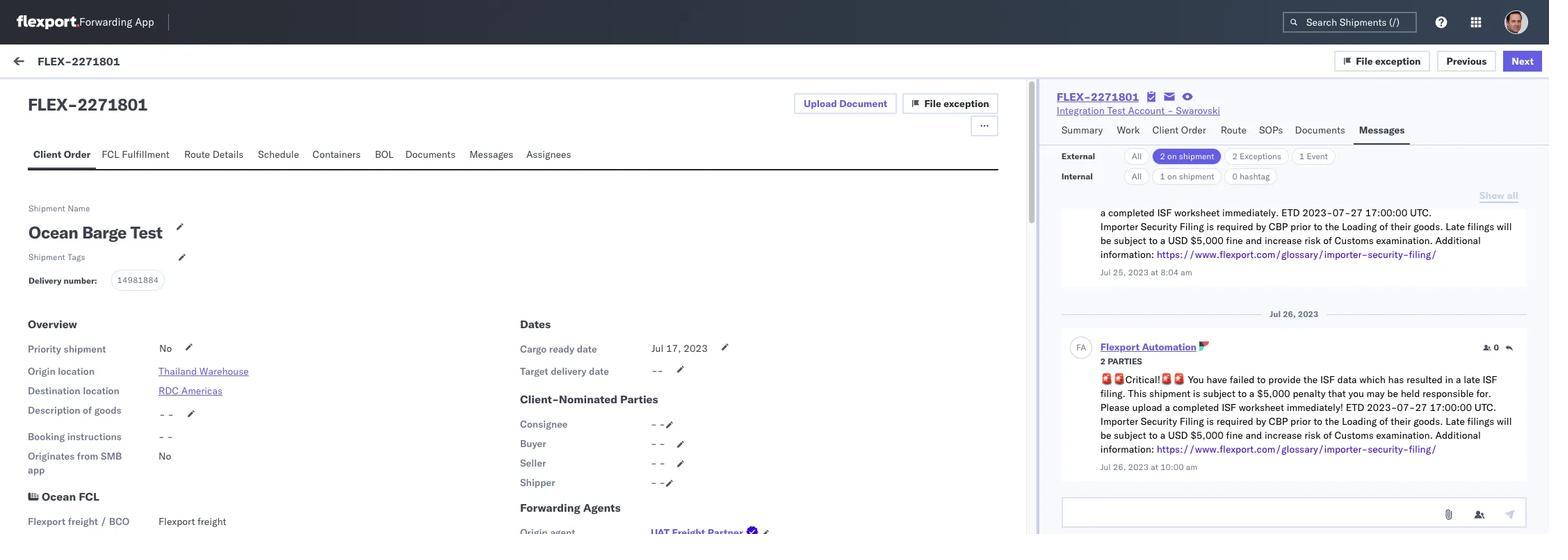 Task type: locate. For each thing, give the bounding box(es) containing it.
0 horizontal spatial flexport
[[28, 515, 65, 528]]

2 vertical spatial am
[[1187, 462, 1198, 472]]

0 vertical spatial examination.
[[1377, 234, 1434, 247]]

internal inside button
[[93, 88, 127, 101]]

agents
[[583, 501, 621, 515]]

10:00
[[1161, 462, 1184, 472]]

pm
[[612, 146, 626, 159], [612, 346, 626, 358], [612, 425, 626, 437], [612, 515, 626, 528]]

2023- down may
[[1368, 401, 1398, 414]]

omkar for commendation
[[67, 266, 97, 279]]

pm for we
[[612, 515, 626, 528]]

1 vertical spatial usd
[[1169, 234, 1189, 247]]

cargo
[[520, 343, 547, 355]]

internal (0) button
[[88, 82, 156, 109]]

1 vertical spatial utc.
[[1475, 401, 1497, 414]]

2 examination. from the top
[[1377, 429, 1434, 442]]

their
[[1392, 221, 1412, 233], [1392, 415, 1412, 428]]

1 left event at the top right
[[1300, 151, 1305, 161]]

1 vertical spatial required
[[1217, 415, 1254, 428]]

pm for comment
[[612, 146, 626, 159]]

2 increase from the top
[[1265, 429, 1303, 442]]

bco
[[109, 515, 130, 528]]

1 vertical spatial warehouse
[[96, 423, 148, 436]]

internal down summary button on the right top
[[1062, 171, 1094, 182]]

forwarding left app at the top left of page
[[79, 16, 132, 29]]

savant for commendation
[[99, 266, 129, 279]]

17:00:00
[[1366, 207, 1408, 219], [1431, 401, 1473, 414]]

goods. down held
[[1414, 415, 1444, 428]]

0 vertical spatial at
[[1152, 267, 1159, 278]]

account
[[1129, 104, 1165, 117]]

warehouse
[[199, 365, 249, 378], [96, 423, 148, 436]]

0 horizontal spatial messages
[[470, 148, 514, 161]]

date down 3:30
[[589, 365, 609, 378]]

1 horizontal spatial internal
[[1062, 171, 1094, 182]]

documents button up event at the top right
[[1290, 118, 1354, 145]]

1 pdt from the top
[[629, 146, 647, 159]]

savant up bco at the bottom of page
[[99, 490, 129, 503]]

subject down filing.
[[1115, 429, 1147, 442]]

booking
[[28, 431, 65, 443]]

3 flex- 458574 from the top
[[1199, 425, 1264, 437]]

jul 25, 2023 at 8:04 am
[[1101, 267, 1193, 278]]

1 horizontal spatial worksheet
[[1239, 401, 1285, 414]]

security inside importer security filing is required by cbp prior to the loading of their goods. late filings will be subject to a usd $5,000 fine and increase risk of customs examination. additional information: https://www.flexport.com/glossary/importer-security-filing/
[[1141, 221, 1178, 233]]

information: inside importer security filing is required by cbp prior to the loading of their goods. late filings will be subject to a usd $5,000 fine and increase risk of customs examination. additional information: https://www.flexport.com/glossary/importer-security-filing/
[[1101, 248, 1155, 261]]

oct left 4:23
[[522, 146, 538, 159]]

0 vertical spatial usd
[[1137, 193, 1157, 205]]

https://www.flexport.com/glossary/importer- up 1854269
[[1157, 248, 1369, 261]]

0 vertical spatial documents
[[1296, 124, 1346, 136]]

2 will from the top
[[1498, 415, 1513, 428]]

0 vertical spatial on
[[1168, 151, 1178, 161]]

the
[[1326, 221, 1340, 233], [1304, 374, 1319, 386], [1326, 415, 1340, 428]]

0 horizontal spatial internal
[[93, 88, 127, 101]]

5 savant from the top
[[99, 490, 129, 503]]

number
[[64, 275, 94, 286]]

oct up target
[[522, 346, 538, 358]]

0 vertical spatial utc.
[[1411, 207, 1433, 219]]

1 vertical spatial oct 26, 2023, 2:45 pm pdt
[[522, 515, 647, 528]]

1
[[1300, 151, 1305, 161], [1161, 171, 1166, 182]]

their down held
[[1392, 415, 1412, 428]]

4:23
[[588, 146, 609, 159]]

messaging
[[72, 223, 119, 236]]

delivery
[[551, 365, 587, 378]]

1 all button from the top
[[1125, 148, 1150, 165]]

1 omkar savant from the top
[[67, 200, 129, 212]]

data
[[1202, 179, 1221, 191], [1338, 374, 1358, 386]]

am inside 🚨🚨critical!🚨🚨 you have failed to provide the isf data which has resulted in a late isf filing. this shipment is subject to a $5,000 penalty that you may be held responsible for. please upload a completed isf worksheet immediately! etd 2023-07-27 17:00:00 utc. importer security filing is required by cbp prior to the loading of their goods. late filings will be subject to a usd $5,000 fine and increase risk of customs examination. additional information: https://www.flexport.com/glossary/importer-security-filing/ jul 26, 2023 at 10:00 am
[[1187, 462, 1198, 472]]

2 prior from the top
[[1291, 415, 1312, 428]]

utc. inside 🚨🚨critical!🚨🚨 you have failed to provide the isf data which has resulted in a late isf filing. this shipment is subject to a $5,000 penalty that you may be held responsible for. please upload a completed isf worksheet immediately! etd 2023-07-27 17:00:00 utc. importer security filing is required by cbp prior to the loading of their goods. late filings will be subject to a usd $5,000 fine and increase risk of customs examination. additional information: https://www.flexport.com/glossary/importer-security-filing/ jul 26, 2023 at 10:00 am
[[1475, 401, 1497, 414]]

2 filing from the top
[[1180, 415, 1205, 428]]

customs inside subject to $5,000 usd penalty in addition to u.s. customs and border patrolexamination. please upload a completed isf worksheet immediately. etd 2023-07-27 17:00:00 utc.
[[1277, 193, 1316, 205]]

0 vertical spatial be
[[1101, 234, 1112, 247]]

1 horizontal spatial work
[[1118, 124, 1140, 136]]

savant for messaging
[[99, 200, 129, 212]]

2 risk from the top
[[1305, 429, 1321, 442]]

2 shipment from the top
[[29, 252, 65, 262]]

flexport left 'k'
[[159, 515, 195, 528]]

1 vertical spatial flex-2271801
[[1057, 90, 1140, 104]]

1 horizontal spatial this
[[1129, 387, 1147, 400]]

0 vertical spatial all
[[1132, 151, 1143, 161]]

1 loading from the top
[[1343, 221, 1378, 233]]

client order down 'swarovski'
[[1153, 124, 1207, 136]]

2 2:45 from the top
[[588, 515, 609, 528]]

0 vertical spatial filing/
[[1410, 248, 1438, 261]]

1 goods. from the top
[[1414, 221, 1444, 233]]

26, up target
[[541, 346, 556, 358]]

1 all from the top
[[1132, 151, 1143, 161]]

be down filing.
[[1101, 429, 1112, 442]]

2 savant from the top
[[99, 266, 129, 279]]

2 for exceptions
[[1233, 151, 1238, 161]]

1 flex- 458574 from the top
[[1199, 146, 1264, 159]]

oct
[[522, 146, 538, 159], [522, 346, 538, 358], [522, 425, 538, 437], [522, 515, 538, 528]]

subject inside importer security filing is required by cbp prior to the loading of their goods. late filings will be subject to a usd $5,000 fine and increase risk of customs examination. additional information: https://www.flexport.com/glossary/importer-security-filing/
[[1115, 234, 1147, 247]]

2 up '1 on shipment'
[[1161, 151, 1166, 161]]

1 risk from the top
[[1305, 234, 1321, 247]]

0 horizontal spatial fcl
[[79, 490, 99, 504]]

17:00:00 inside subject to $5,000 usd penalty in addition to u.s. customs and border patrolexamination. please upload a completed isf worksheet immediately. etd 2023-07-27 17:00:00 utc.
[[1366, 207, 1408, 219]]

2 late from the top
[[1446, 415, 1466, 428]]

waka!
[[188, 356, 215, 369]]

2 all from the top
[[1132, 171, 1143, 182]]

at left 8:04
[[1152, 267, 1159, 278]]

jul left 17,
[[652, 342, 664, 355]]

2 pm from the top
[[612, 346, 626, 358]]

utc. down patrolexamination. at the top of page
[[1411, 207, 1433, 219]]

all for 2
[[1132, 151, 1143, 161]]

forwarding down shipper
[[520, 501, 581, 515]]

0 vertical spatial upload
[[1488, 193, 1518, 205]]

oct 26, 2023, 2:45 pm pdt down forwarding agents
[[522, 515, 647, 528]]

you left may
[[1349, 387, 1365, 400]]

flex-2271801 up integration
[[1057, 90, 1140, 104]]

you inside 🚨🚨critical!🚨🚨 you have failed to provide the isf data which has resulted in a late isf filing. this shipment is subject to a $5,000 penalty that you may be held responsible for. please upload a completed isf worksheet immediately! etd 2023-07-27 17:00:00 utc. importer security filing is required by cbp prior to the loading of their goods. late filings will be subject to a usd $5,000 fine and increase risk of customs examination. additional information: https://www.flexport.com/glossary/importer-security-filing/ jul 26, 2023 at 10:00 am
[[1349, 387, 1365, 400]]

omkar savant up notifying
[[67, 490, 129, 503]]

and down immediately.
[[1246, 234, 1263, 247]]

be up "jul 25, 2023 at 8:04 am"
[[1101, 234, 1112, 247]]

2 goods. from the top
[[1414, 415, 1444, 428]]

0 vertical spatial no
[[159, 342, 172, 355]]

file
[[1357, 55, 1374, 67], [925, 97, 942, 110]]

customs inside 🚨🚨critical!🚨🚨 you have failed to provide the isf data which has resulted in a late isf filing. this shipment is subject to a $5,000 penalty that you may be held responsible for. please upload a completed isf worksheet immediately! etd 2023-07-27 17:00:00 utc. importer security filing is required by cbp prior to the loading of their goods. late filings will be subject to a usd $5,000 fine and increase risk of customs examination. additional information: https://www.flexport.com/glossary/importer-security-filing/ jul 26, 2023 at 10:00 am
[[1335, 429, 1374, 442]]

filings inside importer security filing is required by cbp prior to the loading of their goods. late filings will be subject to a usd $5,000 fine and increase risk of customs examination. additional information: https://www.flexport.com/glossary/importer-security-filing/
[[1468, 221, 1495, 233]]

my
[[14, 54, 36, 73]]

2023- inside subject to $5,000 usd penalty in addition to u.s. customs and border patrolexamination. please upload a completed isf worksheet immediately. etd 2023-07-27 17:00:00 utc.
[[1303, 207, 1333, 219]]

1 omkar from the top
[[67, 200, 97, 212]]

importer inside importer security filing is required by cbp prior to the loading of their goods. late filings will be subject to a usd $5,000 fine and increase risk of customs examination. additional information: https://www.flexport.com/glossary/importer-security-filing/
[[1101, 221, 1139, 233]]

documents
[[1296, 124, 1346, 136], [406, 148, 456, 161]]

https://www.flexport.com/glossary/importer-security-filing/ link down subject to $5,000 usd penalty in addition to u.s. customs and border patrolexamination. please upload a completed isf worksheet immediately. etd 2023-07-27 17:00:00 utc.
[[1157, 248, 1438, 261]]

increase down immediately.
[[1265, 234, 1303, 247]]

2 filings from the top
[[1468, 415, 1495, 428]]

subject up patrolexamination. at the top of page
[[1451, 179, 1483, 191]]

security down 🚨🚨critical!🚨🚨
[[1141, 415, 1178, 428]]

🚨warning!🚨the
[[1101, 179, 1182, 191]]

27 down held
[[1416, 401, 1428, 414]]

test right barge
[[130, 222, 162, 243]]

1 vertical spatial https://www.flexport.com/glossary/importer-security-filing/ link
[[1157, 443, 1438, 456]]

1 vertical spatial 2023-
[[1368, 401, 1398, 414]]

0 vertical spatial and
[[1319, 193, 1335, 205]]

2 oct from the top
[[522, 346, 538, 358]]

1 additional from the top
[[1436, 234, 1482, 247]]

usd inside 🚨🚨critical!🚨🚨 you have failed to provide the isf data which has resulted in a late isf filing. this shipment is subject to a $5,000 penalty that you may be held responsible for. please upload a completed isf worksheet immediately! etd 2023-07-27 17:00:00 utc. importer security filing is required by cbp prior to the loading of their goods. late filings will be subject to a usd $5,000 fine and increase risk of customs examination. additional information: https://www.flexport.com/glossary/importer-security-filing/ jul 26, 2023 at 10:00 am
[[1169, 429, 1189, 442]]

2 pdt from the top
[[629, 346, 647, 358]]

1 horizontal spatial you
[[1349, 387, 1365, 400]]

external inside external (3) button
[[22, 88, 59, 101]]

27 down border
[[1351, 207, 1364, 219]]

boat! waka waka!
[[135, 356, 215, 369]]

4 resize handle column header from the left
[[1514, 116, 1531, 534]]

route details
[[184, 148, 244, 161]]

u.s.
[[1256, 193, 1275, 205]]

1 horizontal spatial forwarding
[[520, 501, 581, 515]]

1 vertical spatial examination.
[[1377, 429, 1434, 442]]

1 filing from the top
[[1180, 221, 1205, 233]]

0 vertical spatial location
[[58, 365, 95, 378]]

0 vertical spatial fcl
[[102, 148, 119, 161]]

1 horizontal spatial freight
[[198, 515, 226, 528]]

2 filing/ from the top
[[1410, 443, 1438, 456]]

0 vertical spatial 2023-
[[1303, 207, 1333, 219]]

risk inside importer security filing is required by cbp prior to the loading of their goods. late filings will be subject to a usd $5,000 fine and increase risk of customs examination. additional information: https://www.flexport.com/glossary/importer-security-filing/
[[1305, 234, 1321, 247]]

documents for rightmost documents "button"
[[1296, 124, 1346, 136]]

client-
[[520, 392, 559, 406]]

2023-
[[1303, 207, 1333, 219], [1368, 401, 1398, 414]]

0 vertical spatial data
[[1202, 179, 1221, 191]]

omkar up whatever floats
[[67, 333, 97, 345]]

1 oct from the top
[[522, 146, 538, 159]]

information: inside 🚨🚨critical!🚨🚨 you have failed to provide the isf data which has resulted in a late isf filing. this shipment is subject to a $5,000 penalty that you may be held responsible for. please upload a completed isf worksheet immediately! etd 2023-07-27 17:00:00 utc. importer security filing is required by cbp prior to the loading of their goods. late filings will be subject to a usd $5,000 fine and increase risk of customs examination. additional information: https://www.flexport.com/glossary/importer-security-filing/ jul 26, 2023 at 10:00 am
[[1101, 443, 1155, 456]]

location up destination location
[[58, 365, 95, 378]]

flex-2271801
[[38, 54, 120, 68], [1057, 90, 1140, 104]]

flex - 2271801
[[28, 94, 148, 115]]

date for target delivery date
[[589, 365, 609, 378]]

messages button
[[1354, 118, 1411, 145], [464, 142, 521, 169]]

1 vertical spatial security-
[[1368, 443, 1410, 456]]

be
[[1101, 234, 1112, 247], [1388, 387, 1399, 400], [1101, 429, 1112, 442]]

2 security- from the top
[[1368, 443, 1410, 456]]

cbp down immediately!
[[1269, 415, 1289, 428]]

usd up 8:04
[[1169, 234, 1189, 247]]

all for 1
[[1132, 171, 1143, 182]]

1 horizontal spatial 27
[[1416, 401, 1428, 414]]

hashtag
[[1240, 171, 1271, 182]]

loading inside 🚨🚨critical!🚨🚨 you have failed to provide the isf data which has resulted in a late isf filing. this shipment is subject to a $5,000 penalty that you may be held responsible for. please upload a completed isf worksheet immediately! etd 2023-07-27 17:00:00 utc. importer security filing is required by cbp prior to the loading of their goods. late filings will be subject to a usd $5,000 fine and increase risk of customs examination. additional information: https://www.flexport.com/glossary/importer-security-filing/ jul 26, 2023 at 10:00 am
[[1343, 415, 1378, 428]]

fcl inside fcl fulfillment button
[[102, 148, 119, 161]]

1 horizontal spatial utc.
[[1475, 401, 1497, 414]]

loading down border
[[1343, 221, 1378, 233]]

1 importer from the top
[[1101, 221, 1139, 233]]

date
[[577, 343, 597, 355], [589, 365, 609, 378]]

a down 🚨🚨critical!🚨🚨
[[1166, 401, 1171, 414]]

jul up provide
[[1270, 309, 1282, 319]]

0 horizontal spatial 1
[[1161, 171, 1166, 182]]

work inside button
[[136, 57, 159, 70]]

1 vertical spatial additional
[[1436, 429, 1482, 442]]

filing down you at bottom right
[[1180, 415, 1205, 428]]

jul 17, 2023
[[652, 342, 708, 355]]

1 required from the top
[[1217, 221, 1254, 233]]

security
[[1141, 221, 1178, 233], [1141, 415, 1178, 428]]

0 horizontal spatial work
[[136, 57, 159, 70]]

latent messaging test.
[[42, 223, 142, 236]]

external for external
[[1062, 151, 1096, 161]]

1 by from the top
[[1257, 221, 1267, 233]]

bol
[[375, 148, 394, 161]]

omkar savant up exception: warehouse
[[67, 400, 129, 412]]

- - for buyer
[[651, 438, 666, 450]]

3 savant from the top
[[99, 333, 129, 345]]

1 vertical spatial route
[[184, 148, 210, 161]]

late down patrolexamination. at the top of page
[[1446, 221, 1466, 233]]

bol button
[[370, 142, 400, 169]]

1 vertical spatial https://www.flexport.com/glossary/importer-
[[1157, 443, 1369, 456]]

https://www.flexport.com/glossary/importer-security-filing/ link down immediately!
[[1157, 443, 1438, 456]]

filing/ inside 🚨🚨critical!🚨🚨 you have failed to provide the isf data which has resulted in a late isf filing. this shipment is subject to a $5,000 penalty that you may be held responsible for. please upload a completed isf worksheet immediately! etd 2023-07-27 17:00:00 utc. importer security filing is required by cbp prior to the loading of their goods. late filings will be subject to a usd $5,000 fine and increase risk of customs examination. additional information: https://www.flexport.com/glossary/importer-security-filing/ jul 26, 2023 at 10:00 am
[[1410, 443, 1438, 456]]

1 horizontal spatial please
[[1456, 193, 1486, 205]]

0 vertical spatial work
[[40, 54, 76, 73]]

overview
[[28, 317, 77, 331]]

2 vertical spatial and
[[1246, 429, 1263, 442]]

goods. inside 🚨🚨critical!🚨🚨 you have failed to provide the isf data which has resulted in a late isf filing. this shipment is subject to a $5,000 penalty that you may be held responsible for. please upload a completed isf worksheet immediately! etd 2023-07-27 17:00:00 utc. importer security filing is required by cbp prior to the loading of their goods. late filings will be subject to a usd $5,000 fine and increase risk of customs examination. additional information: https://www.flexport.com/glossary/importer-security-filing/ jul 26, 2023 at 10:00 am
[[1414, 415, 1444, 428]]

in
[[1195, 193, 1203, 205], [1446, 374, 1454, 386]]

pm right 3:30
[[612, 346, 626, 358]]

filing/
[[1410, 248, 1438, 261], [1410, 443, 1438, 456]]

2023 inside 🚨🚨critical!🚨🚨 you have failed to provide the isf data which has resulted in a late isf filing. this shipment is subject to a $5,000 penalty that you may be held responsible for. please upload a completed isf worksheet immediately! etd 2023-07-27 17:00:00 utc. importer security filing is required by cbp prior to the loading of their goods. late filings will be subject to a usd $5,000 fine and increase risk of customs examination. additional information: https://www.flexport.com/glossary/importer-security-filing/ jul 26, 2023 at 10:00 am
[[1129, 462, 1149, 472]]

shipment down you at bottom right
[[1150, 387, 1191, 400]]

etd down which
[[1347, 401, 1365, 414]]

1 security from the top
[[1141, 221, 1178, 233]]

is down addition
[[1207, 221, 1215, 233]]

containers button
[[307, 142, 370, 169]]

increase inside importer security filing is required by cbp prior to the loading of their goods. late filings will be subject to a usd $5,000 fine and increase risk of customs examination. additional information: https://www.flexport.com/glossary/importer-security-filing/
[[1265, 234, 1303, 247]]

1 458574 from the top
[[1228, 146, 1264, 159]]

1 vertical spatial at
[[1152, 462, 1159, 472]]

cbp inside 🚨🚨critical!🚨🚨 you have failed to provide the isf data which has resulted in a late isf filing. this shipment is subject to a $5,000 penalty that you may be held responsible for. please upload a completed isf worksheet immediately! etd 2023-07-27 17:00:00 utc. importer security filing is required by cbp prior to the loading of their goods. late filings will be subject to a usd $5,000 fine and increase risk of customs examination. additional information: https://www.flexport.com/glossary/importer-security-filing/ jul 26, 2023 at 10:00 am
[[1269, 415, 1289, 428]]

3 pdt from the top
[[629, 425, 647, 437]]

2 on from the top
[[1168, 171, 1178, 182]]

1 horizontal spatial that
[[1329, 387, 1347, 400]]

destination
[[28, 385, 80, 397]]

pdt for comment
[[629, 146, 647, 159]]

1 2023, from the top
[[558, 146, 585, 159]]

4 pm from the top
[[612, 515, 626, 528]]

2023, for comment
[[558, 146, 585, 159]]

0 horizontal spatial messages button
[[464, 142, 521, 169]]

related work item/shipment
[[1200, 120, 1308, 131]]

27 inside subject to $5,000 usd penalty in addition to u.s. customs and border patrolexamination. please upload a completed isf worksheet immediately. etd 2023-07-27 17:00:00 utc.
[[1351, 207, 1364, 219]]

subject inside subject to $5,000 usd penalty in addition to u.s. customs and border patrolexamination. please upload a completed isf worksheet immediately. etd 2023-07-27 17:00:00 utc.
[[1451, 179, 1483, 191]]

0 vertical spatial the
[[1326, 221, 1340, 233]]

2 flex- 458574 from the top
[[1199, 213, 1264, 225]]

oct for whatever
[[522, 346, 538, 358]]

subject
[[1451, 179, 1483, 191], [1115, 234, 1147, 247], [1204, 387, 1236, 400], [1115, 429, 1147, 442]]

0 horizontal spatial freight
[[68, 515, 98, 528]]

0 horizontal spatial etd
[[1282, 207, 1301, 219]]

data up addition
[[1202, 179, 1221, 191]]

will inside 🚨🚨critical!🚨🚨 you have failed to provide the isf data which has resulted in a late isf filing. this shipment is subject to a $5,000 penalty that you may be held responsible for. please upload a completed isf worksheet immediately! etd 2023-07-27 17:00:00 utc. importer security filing is required by cbp prior to the loading of their goods. late filings will be subject to a usd $5,000 fine and increase risk of customs examination. additional information: https://www.flexport.com/glossary/importer-security-filing/ jul 26, 2023 at 10:00 am
[[1498, 415, 1513, 428]]

1 cbp from the top
[[1269, 221, 1289, 233]]

1 pm from the top
[[612, 146, 626, 159]]

1 information: from the top
[[1101, 248, 1155, 261]]

flex-2271801 up (3)
[[38, 54, 120, 68]]

the down immediately!
[[1326, 415, 1340, 428]]

shipment name
[[29, 203, 90, 214]]

1 horizontal spatial 1
[[1300, 151, 1305, 161]]

2 security from the top
[[1141, 415, 1178, 428]]

1 https://www.flexport.com/glossary/importer- from the top
[[1157, 248, 1369, 261]]

on up '1 on shipment'
[[1168, 151, 1178, 161]]

completed inside subject to $5,000 usd penalty in addition to u.s. customs and border patrolexamination. please upload a completed isf worksheet immediately. etd 2023-07-27 17:00:00 utc.
[[1109, 207, 1155, 219]]

1 their from the top
[[1392, 221, 1412, 233]]

route left the details
[[184, 148, 210, 161]]

security- inside 🚨🚨critical!🚨🚨 you have failed to provide the isf data which has resulted in a late isf filing. this shipment is subject to a $5,000 penalty that you may be held responsible for. please upload a completed isf worksheet immediately! etd 2023-07-27 17:00:00 utc. importer security filing is required by cbp prior to the loading of their goods. late filings will be subject to a usd $5,000 fine and increase risk of customs examination. additional information: https://www.flexport.com/glossary/importer-security-filing/ jul 26, 2023 at 10:00 am
[[1368, 443, 1410, 456]]

isf
[[1185, 179, 1199, 191], [1158, 207, 1172, 219], [1321, 374, 1336, 386], [1484, 374, 1498, 386], [1222, 401, 1237, 414]]

completed inside 🚨🚨critical!🚨🚨 you have failed to provide the isf data which has resulted in a late isf filing. this shipment is subject to a $5,000 penalty that you may be held responsible for. please upload a completed isf worksheet immediately! etd 2023-07-27 17:00:00 utc. importer security filing is required by cbp prior to the loading of their goods. late filings will be subject to a usd $5,000 fine and increase risk of customs examination. additional information: https://www.flexport.com/glossary/importer-security-filing/ jul 26, 2023 at 10:00 am
[[1173, 401, 1220, 414]]

omkar savant for floats
[[67, 333, 129, 345]]

4 2023, from the top
[[558, 515, 585, 528]]

2 additional from the top
[[1436, 429, 1482, 442]]

route inside button
[[1221, 124, 1247, 136]]

work
[[136, 57, 159, 70], [1118, 124, 1140, 136]]

2 cbp from the top
[[1269, 415, 1289, 428]]

route inside button
[[184, 148, 210, 161]]

1 horizontal spatial fcl
[[102, 148, 119, 161]]

1 late from the top
[[1446, 221, 1466, 233]]

2 inside 'button'
[[1101, 356, 1106, 367]]

americas
[[181, 385, 223, 397]]

0 vertical spatial you
[[1349, 387, 1365, 400]]

0 vertical spatial forwarding
[[79, 16, 132, 29]]

documents button
[[1290, 118, 1354, 145], [400, 142, 464, 169]]

all button for 1
[[1125, 168, 1150, 185]]

external
[[22, 88, 59, 101], [1062, 151, 1096, 161]]

in inside subject to $5,000 usd penalty in addition to u.s. customs and border patrolexamination. please upload a completed isf worksheet immediately. etd 2023-07-27 17:00:00 utc.
[[1195, 193, 1203, 205]]

0 vertical spatial filings
[[1468, 221, 1495, 233]]

no up waka
[[159, 342, 172, 355]]

2023,
[[558, 146, 585, 159], [558, 346, 585, 358], [558, 425, 585, 437], [558, 515, 585, 528]]

freight for flexport freight / bco
[[68, 515, 98, 528]]

sops
[[1260, 124, 1284, 136]]

3 pm from the top
[[612, 425, 626, 437]]

information: up 25,
[[1101, 248, 1155, 261]]

1 horizontal spatial 07-
[[1398, 401, 1416, 414]]

internal for internal
[[1062, 171, 1094, 182]]

by
[[1257, 221, 1267, 233], [1257, 415, 1267, 428]]

0 vertical spatial please
[[1456, 193, 1486, 205]]

this down 🚨🚨critical!🚨🚨
[[1129, 387, 1147, 400]]

5 omkar savant from the top
[[67, 490, 129, 503]]

0 vertical spatial https://www.flexport.com/glossary/importer-security-filing/ link
[[1157, 248, 1438, 261]]

2 omkar savant from the top
[[67, 266, 129, 279]]

0 vertical spatial warehouse
[[199, 365, 249, 378]]

jul inside 🚨🚨critical!🚨🚨 you have failed to provide the isf data which has resulted in a late isf filing. this shipment is subject to a $5,000 penalty that you may be held responsible for. please upload a completed isf worksheet immediately! etd 2023-07-27 17:00:00 utc. importer security filing is required by cbp prior to the loading of their goods. late filings will be subject to a usd $5,000 fine and increase risk of customs examination. additional information: https://www.flexport.com/glossary/importer-security-filing/ jul 26, 2023 at 10:00 am
[[1101, 462, 1111, 472]]

data left which
[[1338, 374, 1358, 386]]

at inside 🚨🚨critical!🚨🚨 you have failed to provide the isf data which has resulted in a late isf filing. this shipment is subject to a $5,000 penalty that you may be held responsible for. please upload a completed isf worksheet immediately! etd 2023-07-27 17:00:00 utc. importer security filing is required by cbp prior to the loading of their goods. late filings will be subject to a usd $5,000 fine and increase risk of customs examination. additional information: https://www.flexport.com/glossary/importer-security-filing/ jul 26, 2023 at 10:00 am
[[1152, 462, 1159, 472]]

route for route
[[1221, 124, 1247, 136]]

omkar up 'latent messaging test.'
[[67, 200, 97, 212]]

commendation report
[[95, 290, 191, 302]]

savant right :
[[99, 266, 129, 279]]

provide
[[1269, 374, 1302, 386]]

that inside 🚨🚨critical!🚨🚨 you have failed to provide the isf data which has resulted in a late isf filing. this shipment is subject to a $5,000 penalty that you may be held responsible for. please upload a completed isf worksheet immediately! etd 2023-07-27 17:00:00 utc. importer security filing is required by cbp prior to the loading of their goods. late filings will be subject to a usd $5,000 fine and increase risk of customs examination. additional information: https://www.flexport.com/glossary/importer-security-filing/ jul 26, 2023 at 10:00 am
[[1329, 387, 1347, 400]]

goods. down patrolexamination. at the top of page
[[1414, 221, 1444, 233]]

freight for flexport freight
[[198, 515, 226, 528]]

1 horizontal spatial work
[[1231, 120, 1249, 131]]

forwarding for forwarding app
[[79, 16, 132, 29]]

omkar down tags
[[67, 266, 97, 279]]

jul 26, 2023
[[1270, 309, 1319, 319]]

ocean for ocean barge test
[[29, 222, 78, 243]]

prior
[[1291, 221, 1312, 233], [1291, 415, 1312, 428]]

1 fine from the top
[[1227, 234, 1244, 247]]

pm for whatever
[[612, 346, 626, 358]]

1 vertical spatial be
[[1388, 387, 1399, 400]]

2 458574 from the top
[[1228, 213, 1264, 225]]

1 vertical spatial all
[[1132, 171, 1143, 182]]

🚨🚨critical!🚨🚨 you have failed to provide the isf data which has resulted in a late isf filing. this shipment is subject to a $5,000 penalty that you may be held responsible for. please upload a completed isf worksheet immediately! etd 2023-07-27 17:00:00 utc. importer security filing is required by cbp prior to the loading of their goods. late filings will be subject to a usd $5,000 fine and increase risk of customs examination. additional information: https://www.flexport.com/glossary/importer-security-filing/ jul 26, 2023 at 10:00 am
[[1101, 374, 1513, 472]]

by inside importer security filing is required by cbp prior to the loading of their goods. late filings will be subject to a usd $5,000 fine and increase risk of customs examination. additional information: https://www.flexport.com/glossary/importer-security-filing/
[[1257, 221, 1267, 233]]

2 information: from the top
[[1101, 443, 1155, 456]]

1 horizontal spatial in
[[1446, 374, 1454, 386]]

required
[[1217, 221, 1254, 233], [1217, 415, 1254, 428]]

shipment for shipment tags
[[29, 252, 65, 262]]

1 filings from the top
[[1468, 221, 1495, 233]]

0 vertical spatial filing
[[1180, 221, 1205, 233]]

loading inside importer security filing is required by cbp prior to the loading of their goods. late filings will be subject to a usd $5,000 fine and increase risk of customs examination. additional information: https://www.flexport.com/glossary/importer-security-filing/
[[1343, 221, 1378, 233]]

0 vertical spatial their
[[1392, 221, 1412, 233]]

1 horizontal spatial 0
[[1495, 342, 1500, 353]]

1 horizontal spatial client order button
[[1147, 118, 1216, 145]]

omkar savant up floats
[[67, 333, 129, 345]]

4 oct from the top
[[522, 515, 538, 528]]

location
[[58, 365, 95, 378], [83, 385, 120, 397]]

$5,000 inside subject to $5,000 usd penalty in addition to u.s. customs and border patrolexamination. please upload a completed isf worksheet immediately. etd 2023-07-27 17:00:00 utc.
[[1101, 193, 1134, 205]]

2 freight from the left
[[198, 515, 226, 528]]

jul for jul 26, 2023
[[1270, 309, 1282, 319]]

2 https://www.flexport.com/glossary/importer- from the top
[[1157, 443, 1369, 456]]

https://www.flexport.com/glossary/importer- inside importer security filing is required by cbp prior to the loading of their goods. late filings will be subject to a usd $5,000 fine and increase risk of customs examination. additional information: https://www.flexport.com/glossary/importer-security-filing/
[[1157, 248, 1369, 261]]

$5,000
[[1101, 193, 1134, 205], [1191, 234, 1224, 247], [1258, 387, 1291, 400], [1191, 429, 1224, 442]]

shipment up latent
[[29, 203, 65, 214]]

internal left the (0)
[[93, 88, 127, 101]]

0 inside button
[[1495, 342, 1500, 353]]

26, left 10:00
[[1114, 462, 1127, 472]]

https://www.flexport.com/glossary/importer-security-filing/ link
[[1157, 248, 1438, 261], [1157, 443, 1438, 456]]

omkar for messaging
[[67, 200, 97, 212]]

on for 1
[[1168, 171, 1178, 182]]

0 vertical spatial that
[[1329, 387, 1347, 400]]

work down the integration test account - swarovski link
[[1118, 124, 1140, 136]]

1 vertical spatial filing
[[1180, 415, 1205, 428]]

please right patrolexamination. at the top of page
[[1456, 193, 1486, 205]]

work
[[40, 54, 76, 73], [1231, 120, 1249, 131]]

4 omkar savant from the top
[[67, 400, 129, 412]]

flex-
[[38, 54, 72, 68], [1057, 90, 1091, 104], [1199, 146, 1228, 159], [1199, 213, 1228, 225], [1199, 279, 1228, 292], [1199, 346, 1228, 358], [1199, 425, 1228, 437], [1199, 515, 1228, 528]]

2023, down forwarding agents
[[558, 515, 585, 528]]

route up 2 exceptions
[[1221, 124, 1247, 136]]

internal (0)
[[93, 88, 148, 101]]

4 pdt from the top
[[629, 515, 647, 528]]

1 increase from the top
[[1265, 234, 1303, 247]]

order down 'swarovski'
[[1182, 124, 1207, 136]]

1 resize handle column header from the left
[[499, 116, 516, 534]]

2023 for 25,
[[1129, 267, 1149, 278]]

jul for jul 17, 2023
[[652, 342, 664, 355]]

fcl fulfillment
[[102, 148, 169, 161]]

1 on from the top
[[1168, 151, 1178, 161]]

addition
[[1205, 193, 1242, 205]]

2
[[1161, 151, 1166, 161], [1233, 151, 1238, 161], [1101, 356, 1106, 367]]

25,
[[1114, 267, 1127, 278]]

omkar savant for commendation
[[67, 266, 129, 279]]

1 will from the top
[[1498, 221, 1513, 233]]

work for related
[[1231, 120, 1249, 131]]

description
[[28, 404, 80, 417]]

ocean up are
[[42, 490, 76, 504]]

https://www.flexport.com/glossary/importer- inside 🚨🚨critical!🚨🚨 you have failed to provide the isf data which has resulted in a late isf filing. this shipment is subject to a $5,000 penalty that you may be held responsible for. please upload a completed isf worksheet immediately! etd 2023-07-27 17:00:00 utc. importer security filing is required by cbp prior to the loading of their goods. late filings will be subject to a usd $5,000 fine and increase risk of customs examination. additional information: https://www.flexport.com/glossary/importer-security-filing/ jul 26, 2023 at 10:00 am
[[1157, 443, 1369, 456]]

1 vertical spatial by
[[1257, 415, 1267, 428]]

https://www.flexport.com/glossary/importer- down immediately!
[[1157, 443, 1369, 456]]

1 horizontal spatial etd
[[1347, 401, 1365, 414]]

0 horizontal spatial 2
[[1101, 356, 1106, 367]]

4 458574 from the top
[[1228, 515, 1264, 528]]

late inside importer security filing is required by cbp prior to the loading of their goods. late filings will be subject to a usd $5,000 fine and increase risk of customs examination. additional information: https://www.flexport.com/glossary/importer-security-filing/
[[1446, 221, 1466, 233]]

immediately.
[[1223, 207, 1280, 219]]

1 security- from the top
[[1368, 248, 1410, 261]]

risk down immediately!
[[1305, 429, 1321, 442]]

4 flex- 458574 from the top
[[1199, 515, 1264, 528]]

5 omkar from the top
[[67, 490, 97, 503]]

1 vertical spatial fcl
[[79, 490, 99, 504]]

1 vertical spatial worksheet
[[1239, 401, 1285, 414]]

07- inside subject to $5,000 usd penalty in addition to u.s. customs and border patrolexamination. please upload a completed isf worksheet immediately. etd 2023-07-27 17:00:00 utc.
[[1333, 207, 1351, 219]]

4 omkar from the top
[[67, 400, 97, 412]]

0 for 0
[[1495, 342, 1500, 353]]

1 freight from the left
[[68, 515, 98, 528]]

-
[[68, 94, 78, 115], [1168, 104, 1174, 117], [652, 365, 658, 377], [658, 365, 664, 377], [159, 408, 165, 421], [168, 408, 174, 421], [651, 418, 657, 431], [660, 418, 666, 431], [159, 431, 165, 443], [167, 431, 173, 443], [651, 438, 657, 450], [660, 438, 666, 450], [651, 457, 657, 470], [660, 457, 666, 470], [651, 477, 657, 489], [660, 477, 666, 489]]

internal
[[93, 88, 127, 101], [1062, 171, 1094, 182]]

1 vertical spatial 1
[[1161, 171, 1166, 182]]

0 horizontal spatial client
[[33, 148, 61, 161]]

file right document
[[925, 97, 942, 110]]

documents for left documents "button"
[[406, 148, 456, 161]]

thailand warehouse
[[159, 365, 249, 378]]

1 filing/ from the top
[[1410, 248, 1438, 261]]

oct for we
[[522, 515, 538, 528]]

the right provide
[[1304, 374, 1319, 386]]

pm down agents on the bottom left
[[612, 515, 626, 528]]

location for origin location
[[58, 365, 95, 378]]

flexport down ocean fcl
[[28, 515, 65, 528]]

isf down 🚨warning!🚨the at the right of the page
[[1158, 207, 1172, 219]]

savant up floats
[[99, 333, 129, 345]]

1 horizontal spatial penalty
[[1294, 387, 1326, 400]]

filing.
[[1101, 387, 1126, 400]]

2 2023, from the top
[[558, 346, 585, 358]]

resize handle column header
[[499, 116, 516, 534], [838, 116, 854, 534], [1176, 116, 1193, 534], [1514, 116, 1531, 534]]

savant
[[99, 200, 129, 212], [99, 266, 129, 279], [99, 333, 129, 345], [99, 400, 129, 412], [99, 490, 129, 503]]

a inside importer security filing is required by cbp prior to the loading of their goods. late filings will be subject to a usd $5,000 fine and increase risk of customs examination. additional information: https://www.flexport.com/glossary/importer-security-filing/
[[1161, 234, 1166, 247]]

fcl left fulfillment
[[102, 148, 119, 161]]

0 vertical spatial late
[[1446, 221, 1466, 233]]

usd down 🚨warning!🚨the at the right of the page
[[1137, 193, 1157, 205]]

0 vertical spatial all button
[[1125, 148, 1150, 165]]

security inside 🚨🚨critical!🚨🚨 you have failed to provide the isf data which has resulted in a late isf filing. this shipment is subject to a $5,000 penalty that you may be held responsible for. please upload a completed isf worksheet immediately! etd 2023-07-27 17:00:00 utc. importer security filing is required by cbp prior to the loading of their goods. late filings will be subject to a usd $5,000 fine and increase risk of customs examination. additional information: https://www.flexport.com/glossary/importer-security-filing/ jul 26, 2023 at 10:00 am
[[1141, 415, 1178, 428]]

2 their from the top
[[1392, 415, 1412, 428]]

filing inside importer security filing is required by cbp prior to the loading of their goods. late filings will be subject to a usd $5,000 fine and increase risk of customs examination. additional information: https://www.flexport.com/glossary/importer-security-filing/
[[1180, 221, 1205, 233]]

2 importer from the top
[[1101, 415, 1139, 428]]

1 vertical spatial test
[[130, 222, 162, 243]]

flex- 458574
[[1199, 146, 1264, 159], [1199, 213, 1264, 225], [1199, 425, 1264, 437], [1199, 515, 1264, 528]]

0 vertical spatial security
[[1141, 221, 1178, 233]]

3 omkar from the top
[[67, 333, 97, 345]]

2 fine from the top
[[1227, 429, 1244, 442]]

pdt for whatever
[[629, 346, 647, 358]]

0 horizontal spatial 2023-
[[1303, 207, 1333, 219]]

None text field
[[1062, 497, 1528, 528]]

shipment up whatever floats
[[64, 343, 106, 355]]

worksheet down 🚨warning!🚨the isf data is now past due!
[[1175, 207, 1220, 219]]

required down immediately.
[[1217, 221, 1254, 233]]

utc.
[[1411, 207, 1433, 219], [1475, 401, 1497, 414]]

prior down subject to $5,000 usd penalty in addition to u.s. customs and border patrolexamination. please upload a completed isf worksheet immediately. etd 2023-07-27 17:00:00 utc.
[[1291, 221, 1312, 233]]

flex- 458574 for we
[[1199, 515, 1264, 528]]

1 vertical spatial shipment
[[29, 252, 65, 262]]

1 examination. from the top
[[1377, 234, 1434, 247]]

and
[[1319, 193, 1335, 205], [1246, 234, 1263, 247], [1246, 429, 1263, 442]]

2 loading from the top
[[1343, 415, 1378, 428]]

this inside 🚨🚨critical!🚨🚨 you have failed to provide the isf data which has resulted in a late isf filing. this shipment is subject to a $5,000 penalty that you may be held responsible for. please upload a completed isf worksheet immediately! etd 2023-07-27 17:00:00 utc. importer security filing is required by cbp prior to the loading of their goods. late filings will be subject to a usd $5,000 fine and increase risk of customs examination. additional information: https://www.flexport.com/glossary/importer-security-filing/ jul 26, 2023 at 10:00 am
[[1129, 387, 1147, 400]]

0 vertical spatial 1
[[1300, 151, 1305, 161]]

and left border
[[1319, 193, 1335, 205]]

omkar savant down tags
[[67, 266, 129, 279]]

oct up buyer
[[522, 425, 538, 437]]

$5,000 down 🚨warning!🚨the at the right of the page
[[1101, 193, 1134, 205]]

late inside 🚨🚨critical!🚨🚨 you have failed to provide the isf data which has resulted in a late isf filing. this shipment is subject to a $5,000 penalty that you may be held responsible for. please upload a completed isf worksheet immediately! etd 2023-07-27 17:00:00 utc. importer security filing is required by cbp prior to the loading of their goods. late filings will be subject to a usd $5,000 fine and increase risk of customs examination. additional information: https://www.flexport.com/glossary/importer-security-filing/ jul 26, 2023 at 10:00 am
[[1446, 415, 1466, 428]]

on
[[1168, 151, 1178, 161], [1168, 171, 1178, 182]]

completed down you at bottom right
[[1173, 401, 1220, 414]]

0 vertical spatial risk
[[1305, 234, 1321, 247]]

2 required from the top
[[1217, 415, 1254, 428]]

2 all button from the top
[[1125, 168, 1150, 185]]

1 prior from the top
[[1291, 221, 1312, 233]]

client order button up the shipment name
[[28, 142, 96, 169]]

you
[[1349, 387, 1365, 400], [116, 514, 132, 526]]

0 horizontal spatial external
[[22, 88, 59, 101]]

be down the has
[[1388, 387, 1399, 400]]

security- down patrolexamination. at the top of page
[[1368, 248, 1410, 261]]

0 horizontal spatial in
[[1195, 193, 1203, 205]]

1 shipment from the top
[[29, 203, 65, 214]]

2 by from the top
[[1257, 415, 1267, 428]]

3 omkar savant from the top
[[67, 333, 129, 345]]



Task type: describe. For each thing, give the bounding box(es) containing it.
barge
[[82, 222, 127, 243]]

shipment inside 🚨🚨critical!🚨🚨 you have failed to provide the isf data which has resulted in a late isf filing. this shipment is subject to a $5,000 penalty that you may be held responsible for. please upload a completed isf worksheet immediately! etd 2023-07-27 17:00:00 utc. importer security filing is required by cbp prior to the loading of their goods. late filings will be subject to a usd $5,000 fine and increase risk of customs examination. additional information: https://www.flexport.com/glossary/importer-security-filing/ jul 26, 2023 at 10:00 am
[[1150, 387, 1191, 400]]

route for route details
[[184, 148, 210, 161]]

0 vertical spatial am
[[1181, 267, 1193, 278]]

savant for are
[[99, 490, 129, 503]]

be inside importer security filing is required by cbp prior to the loading of their goods. late filings will be subject to a usd $5,000 fine and increase risk of customs examination. additional information: https://www.flexport.com/glossary/importer-security-filing/
[[1101, 234, 1112, 247]]

2 vertical spatial the
[[1326, 415, 1340, 428]]

of left goods
[[83, 404, 92, 417]]

2 resize handle column header from the left
[[838, 116, 854, 534]]

1 https://www.flexport.com/glossary/importer-security-filing/ link from the top
[[1157, 248, 1438, 261]]

oct 26, 2023, 4:23 pm pdt
[[522, 146, 647, 159]]

0 vertical spatial client
[[1153, 124, 1179, 136]]

examination. inside importer security filing is required by cbp prior to the loading of their goods. late filings will be subject to a usd $5,000 fine and increase risk of customs examination. additional information: https://www.flexport.com/glossary/importer-security-filing/
[[1377, 234, 1434, 247]]

held
[[1402, 387, 1421, 400]]

warehouse for exception: warehouse
[[96, 423, 148, 436]]

shipment up '1 on shipment'
[[1180, 151, 1215, 161]]

we are notifying you that your shipment, k
[[42, 514, 229, 526]]

- - for shipper
[[651, 477, 666, 489]]

description of goods
[[28, 404, 121, 417]]

please inside subject to $5,000 usd penalty in addition to u.s. customs and border patrolexamination. please upload a completed isf worksheet immediately. etd 2023-07-27 17:00:00 utc.
[[1456, 193, 1486, 205]]

of down may
[[1380, 415, 1389, 428]]

prior inside 🚨🚨critical!🚨🚨 you have failed to provide the isf data which has resulted in a late isf filing. this shipment is subject to a $5,000 penalty that you may be held responsible for. please upload a completed isf worksheet immediately! etd 2023-07-27 17:00:00 utc. importer security filing is required by cbp prior to the loading of their goods. late filings will be subject to a usd $5,000 fine and increase risk of customs examination. additional information: https://www.flexport.com/glossary/importer-security-filing/ jul 26, 2023 at 10:00 am
[[1291, 415, 1312, 428]]

2023, for whatever
[[558, 346, 585, 358]]

usd inside importer security filing is required by cbp prior to the loading of their goods. late filings will be subject to a usd $5,000 fine and increase risk of customs examination. additional information: https://www.flexport.com/glossary/importer-security-filing/
[[1169, 234, 1189, 247]]

filing/ inside importer security filing is required by cbp prior to the loading of their goods. late filings will be subject to a usd $5,000 fine and increase risk of customs examination. additional information: https://www.flexport.com/glossary/importer-security-filing/
[[1410, 248, 1438, 261]]

all button for 2
[[1125, 148, 1150, 165]]

omkar savant for messaging
[[67, 200, 129, 212]]

increase inside 🚨🚨critical!🚨🚨 you have failed to provide the isf data which has resulted in a late isf filing. this shipment is subject to a $5,000 penalty that you may be held responsible for. please upload a completed isf worksheet immediately! etd 2023-07-27 17:00:00 utc. importer security filing is required by cbp prior to the loading of their goods. late filings will be subject to a usd $5,000 fine and increase risk of customs examination. additional information: https://www.flexport.com/glossary/importer-security-filing/ jul 26, 2023 at 10:00 am
[[1265, 429, 1303, 442]]

1 horizontal spatial messages button
[[1354, 118, 1411, 145]]

2 parties button
[[1101, 355, 1143, 367]]

additional inside importer security filing is required by cbp prior to the loading of their goods. late filings will be subject to a usd $5,000 fine and increase risk of customs examination. additional information: https://www.flexport.com/glossary/importer-security-filing/
[[1436, 234, 1482, 247]]

1 oct 26, 2023, 2:45 pm pdt from the top
[[522, 425, 647, 437]]

1 horizontal spatial documents button
[[1290, 118, 1354, 145]]

work inside button
[[1118, 124, 1140, 136]]

seller
[[520, 457, 546, 470]]

security- inside importer security filing is required by cbp prior to the loading of their goods. late filings will be subject to a usd $5,000 fine and increase risk of customs examination. additional information: https://www.flexport.com/glossary/importer-security-filing/
[[1368, 248, 1410, 261]]

ready
[[549, 343, 575, 355]]

26, up buyer
[[541, 425, 556, 437]]

savant for floats
[[99, 333, 129, 345]]

27 inside 🚨🚨critical!🚨🚨 you have failed to provide the isf data which has resulted in a late isf filing. this shipment is subject to a $5,000 penalty that you may be held responsible for. please upload a completed isf worksheet immediately! etd 2023-07-27 17:00:00 utc. importer security filing is required by cbp prior to the loading of their goods. late filings will be subject to a usd $5,000 fine and increase risk of customs examination. additional information: https://www.flexport.com/glossary/importer-security-filing/ jul 26, 2023 at 10:00 am
[[1416, 401, 1428, 414]]

a
[[1081, 342, 1087, 352]]

isf up immediately!
[[1321, 374, 1336, 386]]

goods
[[94, 404, 121, 417]]

and inside importer security filing is required by cbp prior to the loading of their goods. late filings will be subject to a usd $5,000 fine and increase risk of customs examination. additional information: https://www.flexport.com/glossary/importer-security-filing/
[[1246, 234, 1263, 247]]

priority shipment
[[28, 343, 106, 355]]

0 horizontal spatial data
[[1202, 179, 1221, 191]]

- - for description of goods
[[159, 408, 174, 421]]

26, inside 🚨🚨critical!🚨🚨 you have failed to provide the isf data which has resulted in a late isf filing. this shipment is subject to a $5,000 penalty that you may be held responsible for. please upload a completed isf worksheet immediately! etd 2023-07-27 17:00:00 utc. importer security filing is required by cbp prior to the loading of their goods. late filings will be subject to a usd $5,000 fine and increase risk of customs examination. additional information: https://www.flexport.com/glossary/importer-security-filing/ jul 26, 2023 at 10:00 am
[[1114, 462, 1127, 472]]

- - for seller
[[651, 457, 666, 470]]

isf up "for."
[[1484, 374, 1498, 386]]

is down you at bottom right
[[1194, 387, 1201, 400]]

utc. inside subject to $5,000 usd penalty in addition to u.s. customs and border patrolexamination. please upload a completed isf worksheet immediately. etd 2023-07-27 17:00:00 utc.
[[1411, 207, 1433, 219]]

fine inside importer security filing is required by cbp prior to the loading of their goods. late filings will be subject to a usd $5,000 fine and increase risk of customs examination. additional information: https://www.flexport.com/glossary/importer-security-filing/
[[1227, 234, 1244, 247]]

pdt for we
[[629, 515, 647, 528]]

commendation
[[95, 290, 161, 302]]

0 for 0 hashtag
[[1233, 171, 1238, 182]]

prior inside importer security filing is required by cbp prior to the loading of their goods. late filings will be subject to a usd $5,000 fine and increase risk of customs examination. additional information: https://www.flexport.com/glossary/importer-security-filing/
[[1291, 221, 1312, 233]]

ocean for ocean fcl
[[42, 490, 76, 504]]

external for external (3)
[[22, 88, 59, 101]]

worksheet inside 🚨🚨critical!🚨🚨 you have failed to provide the isf data which has resulted in a late isf filing. this shipment is subject to a $5,000 penalty that you may be held responsible for. please upload a completed isf worksheet immediately! etd 2023-07-27 17:00:00 utc. importer security filing is required by cbp prior to the loading of their goods. late filings will be subject to a usd $5,000 fine and increase risk of customs examination. additional information: https://www.flexport.com/glossary/importer-security-filing/ jul 26, 2023 at 10:00 am
[[1239, 401, 1285, 414]]

their inside importer security filing is required by cbp prior to the loading of their goods. late filings will be subject to a usd $5,000 fine and increase risk of customs examination. additional information: https://www.flexport.com/glossary/importer-security-filing/
[[1392, 221, 1412, 233]]

customs inside importer security filing is required by cbp prior to the loading of their goods. late filings will be subject to a usd $5,000 fine and increase risk of customs examination. additional information: https://www.flexport.com/glossary/importer-security-filing/
[[1335, 234, 1374, 247]]

exceptions
[[1240, 151, 1282, 161]]

resulted
[[1407, 374, 1443, 386]]

of down patrolexamination. at the top of page
[[1380, 221, 1389, 233]]

isf down have
[[1222, 401, 1237, 414]]

document
[[840, 97, 888, 110]]

by inside 🚨🚨critical!🚨🚨 you have failed to provide the isf data which has resulted in a late isf filing. this shipment is subject to a $5,000 penalty that you may be held responsible for. please upload a completed isf worksheet immediately! etd 2023-07-27 17:00:00 utc. importer security filing is required by cbp prior to the loading of their goods. late filings will be subject to a usd $5,000 fine and increase risk of customs examination. additional information: https://www.flexport.com/glossary/importer-security-filing/ jul 26, 2023 at 10:00 am
[[1257, 415, 1267, 428]]

previous
[[1447, 55, 1488, 67]]

import
[[104, 57, 133, 70]]

are
[[58, 514, 72, 526]]

omkar for are
[[67, 490, 97, 503]]

location for destination location
[[83, 385, 120, 397]]

3 resize handle column header from the left
[[1176, 116, 1193, 534]]

due!
[[1276, 179, 1296, 191]]

26, down forwarding agents
[[541, 515, 556, 528]]

etd inside 🚨🚨critical!🚨🚨 you have failed to provide the isf data which has resulted in a late isf filing. this shipment is subject to a $5,000 penalty that you may be held responsible for. please upload a completed isf worksheet immediately! etd 2023-07-27 17:00:00 utc. importer security filing is required by cbp prior to the loading of their goods. late filings will be subject to a usd $5,000 fine and increase risk of customs examination. additional information: https://www.flexport.com/glossary/importer-security-filing/ jul 26, 2023 at 10:00 am
[[1347, 401, 1365, 414]]

upload inside subject to $5,000 usd penalty in addition to u.s. customs and border patrolexamination. please upload a completed isf worksheet immediately. etd 2023-07-27 17:00:00 utc.
[[1488, 193, 1518, 205]]

0 horizontal spatial documents button
[[400, 142, 464, 169]]

1 horizontal spatial flex-2271801
[[1057, 90, 1140, 104]]

details
[[213, 148, 244, 161]]

is up addition
[[1224, 179, 1231, 191]]

1 vertical spatial no
[[159, 450, 171, 463]]

and inside 🚨🚨critical!🚨🚨 you have failed to provide the isf data which has resulted in a late isf filing. this shipment is subject to a $5,000 penalty that you may be held responsible for. please upload a completed isf worksheet immediately! etd 2023-07-27 17:00:00 utc. importer security filing is required by cbp prior to the loading of their goods. late filings will be subject to a usd $5,000 fine and increase risk of customs examination. additional information: https://www.flexport.com/glossary/importer-security-filing/ jul 26, 2023 at 10:00 am
[[1246, 429, 1263, 442]]

forwarding app
[[79, 16, 154, 29]]

jul for jul 25, 2023 at 8:04 am
[[1101, 267, 1111, 278]]

1 vertical spatial you
[[116, 514, 132, 526]]

26, up provide
[[1284, 309, 1297, 319]]

penalty inside 🚨🚨critical!🚨🚨 you have failed to provide the isf data which has resulted in a late isf filing. this shipment is subject to a $5,000 penalty that you may be held responsible for. please upload a completed isf worksheet immediately! etd 2023-07-27 17:00:00 utc. importer security filing is required by cbp prior to the loading of their goods. late filings will be subject to a usd $5,000 fine and increase risk of customs examination. additional information: https://www.flexport.com/glossary/importer-security-filing/ jul 26, 2023 at 10:00 am
[[1294, 387, 1326, 400]]

their inside 🚨🚨critical!🚨🚨 you have failed to provide the isf data which has resulted in a late isf filing. this shipment is subject to a $5,000 penalty that you may be held responsible for. please upload a completed isf worksheet immediately! etd 2023-07-27 17:00:00 utc. importer security filing is required by cbp prior to the loading of their goods. late filings will be subject to a usd $5,000 fine and increase risk of customs examination. additional information: https://www.flexport.com/glossary/importer-security-filing/ jul 26, 2023 at 10:00 am
[[1392, 415, 1412, 428]]

fine inside 🚨🚨critical!🚨🚨 you have failed to provide the isf data which has resulted in a late isf filing. this shipment is subject to a $5,000 penalty that you may be held responsible for. please upload a completed isf worksheet immediately! etd 2023-07-27 17:00:00 utc. importer security filing is required by cbp prior to the loading of their goods. late filings will be subject to a usd $5,000 fine and increase risk of customs examination. additional information: https://www.flexport.com/glossary/importer-security-filing/ jul 26, 2023 at 10:00 am
[[1227, 429, 1244, 442]]

floats
[[86, 356, 111, 369]]

1 for 1 event
[[1300, 151, 1305, 161]]

assignees
[[527, 148, 572, 161]]

shipment for shipment name
[[29, 203, 65, 214]]

app
[[135, 16, 154, 29]]

failed
[[1230, 374, 1255, 386]]

related
[[1200, 120, 1229, 131]]

internal for internal (0)
[[93, 88, 127, 101]]

penalty inside subject to $5,000 usd penalty in addition to u.s. customs and border patrolexamination. please upload a completed isf worksheet immediately. etd 2023-07-27 17:00:00 utc.
[[1159, 193, 1192, 205]]

on for 2
[[1168, 151, 1178, 161]]

(0)
[[130, 88, 148, 101]]

whatever floats
[[42, 356, 111, 369]]

great
[[81, 450, 103, 463]]

import work
[[104, 57, 159, 70]]

$5,000 inside importer security filing is required by cbp prior to the loading of their goods. late filings will be subject to a usd $5,000 fine and increase risk of customs examination. additional information: https://www.flexport.com/glossary/importer-security-filing/
[[1191, 234, 1224, 247]]

waka
[[161, 356, 185, 369]]

in inside 🚨🚨critical!🚨🚨 you have failed to provide the isf data which has resulted in a late isf filing. this shipment is subject to a $5,000 penalty that you may be held responsible for. please upload a completed isf worksheet immediately! etd 2023-07-27 17:00:00 utc. importer security filing is required by cbp prior to the loading of their goods. late filings will be subject to a usd $5,000 fine and increase risk of customs examination. additional information: https://www.flexport.com/glossary/importer-security-filing/ jul 26, 2023 at 10:00 am
[[1446, 374, 1454, 386]]

client order for client order button to the left
[[33, 148, 91, 161]]

a up 10:00
[[1161, 429, 1166, 442]]

app
[[28, 464, 45, 477]]

from
[[77, 450, 98, 463]]

border
[[1338, 193, 1367, 205]]

2023 for 26,
[[1299, 309, 1319, 319]]

1 vertical spatial the
[[1304, 374, 1319, 386]]

a left "late"
[[1457, 374, 1462, 386]]

1 vertical spatial file exception
[[925, 97, 990, 110]]

have
[[1207, 374, 1228, 386]]

2 oct 26, 2023, 2:45 pm pdt from the top
[[522, 515, 647, 528]]

1 for 1 on shipment
[[1161, 171, 1166, 182]]

a left the great
[[73, 450, 78, 463]]

is left from
[[63, 450, 70, 463]]

1 vertical spatial client
[[33, 148, 61, 161]]

1 at from the top
[[1152, 267, 1159, 278]]

usd inside subject to $5,000 usd penalty in addition to u.s. customs and border patrolexamination. please upload a completed isf worksheet immediately. etd 2023-07-27 17:00:00 utc.
[[1137, 193, 1157, 205]]

importer security filing is required by cbp prior to the loading of their goods. late filings will be subject to a usd $5,000 fine and increase risk of customs examination. additional information: https://www.flexport.com/glossary/importer-security-filing/
[[1101, 221, 1513, 261]]

2023 for 17,
[[684, 342, 708, 355]]

1 horizontal spatial exception
[[1376, 55, 1422, 67]]

flexport for flexport freight
[[159, 515, 195, 528]]

isf down 2 on shipment
[[1185, 179, 1199, 191]]

flexport automation button
[[1101, 341, 1197, 353]]

2271801 down import
[[78, 94, 148, 115]]

this is a great deal
[[42, 450, 125, 463]]

oct for comment
[[522, 146, 538, 159]]

flexport freight / bco
[[28, 515, 130, 528]]

past
[[1255, 179, 1274, 191]]

0 vertical spatial messages
[[1360, 124, 1406, 136]]

upload inside 🚨🚨critical!🚨🚨 you have failed to provide the isf data which has resulted in a late isf filing. this shipment is subject to a $5,000 penalty that you may be held responsible for. please upload a completed isf worksheet immediately! etd 2023-07-27 17:00:00 utc. importer security filing is required by cbp prior to the loading of their goods. late filings will be subject to a usd $5,000 fine and increase risk of customs examination. additional information: https://www.flexport.com/glossary/importer-security-filing/ jul 26, 2023 at 10:00 am
[[1133, 401, 1163, 414]]

is inside importer security filing is required by cbp prior to the loading of their goods. late filings will be subject to a usd $5,000 fine and increase risk of customs examination. additional information: https://www.flexport.com/glossary/importer-security-filing/
[[1207, 221, 1215, 233]]

0 horizontal spatial that
[[134, 514, 152, 526]]

of down immediately!
[[1324, 429, 1333, 442]]

additional inside 🚨🚨critical!🚨🚨 you have failed to provide the isf data which has resulted in a late isf filing. this shipment is subject to a $5,000 penalty that you may be held responsible for. please upload a completed isf worksheet immediately! etd 2023-07-27 17:00:00 utc. importer security filing is required by cbp prior to the loading of their goods. late filings will be subject to a usd $5,000 fine and increase risk of customs examination. additional information: https://www.flexport.com/glossary/importer-security-filing/ jul 26, 2023 at 10:00 am
[[1436, 429, 1482, 442]]

1 vertical spatial exception
[[944, 97, 990, 110]]

4 savant from the top
[[99, 400, 129, 412]]

2 for on shipment
[[1161, 151, 1166, 161]]

omkar for floats
[[67, 333, 97, 345]]

rdc
[[159, 385, 179, 397]]

item/shipment
[[1251, 120, 1308, 131]]

cargo ready date
[[520, 343, 597, 355]]

shipment down 2 on shipment
[[1180, 171, 1215, 182]]

of down subject to $5,000 usd penalty in addition to u.s. customs and border patrolexamination. please upload a completed isf worksheet immediately. etd 2023-07-27 17:00:00 utc.
[[1324, 234, 1333, 247]]

filings inside 🚨🚨critical!🚨🚨 you have failed to provide the isf data which has resulted in a late isf filing. this shipment is subject to a $5,000 penalty that you may be held responsible for. please upload a completed isf worksheet immediately! etd 2023-07-27 17:00:00 utc. importer security filing is required by cbp prior to the loading of their goods. late filings will be subject to a usd $5,000 fine and increase risk of customs examination. additional information: https://www.flexport.com/glossary/importer-security-filing/ jul 26, 2023 at 10:00 am
[[1468, 415, 1495, 428]]

2271801 up integration test account - swarovski in the right of the page
[[1091, 90, 1140, 104]]

0 vertical spatial test
[[1108, 104, 1126, 117]]

and inside subject to $5,000 usd penalty in addition to u.s. customs and border patrolexamination. please upload a completed isf worksheet immediately. etd 2023-07-27 17:00:00 utc.
[[1319, 193, 1335, 205]]

2 https://www.flexport.com/glossary/importer-security-filing/ link from the top
[[1157, 443, 1438, 456]]

0 horizontal spatial client order button
[[28, 142, 96, 169]]

$5,000 down have
[[1191, 429, 1224, 442]]

2271801 down 'forwarding app' link on the top of page
[[72, 54, 120, 68]]

3 458574 from the top
[[1228, 425, 1264, 437]]

8:04
[[1161, 267, 1179, 278]]

rdc americas
[[159, 385, 223, 397]]

2023- inside 🚨🚨critical!🚨🚨 you have failed to provide the isf data which has resulted in a late isf filing. this shipment is subject to a $5,000 penalty that you may be held responsible for. please upload a completed isf worksheet immediately! etd 2023-07-27 17:00:00 utc. importer security filing is required by cbp prior to the loading of their goods. late filings will be subject to a usd $5,000 fine and increase risk of customs examination. additional information: https://www.flexport.com/glossary/importer-security-filing/ jul 26, 2023 at 10:00 am
[[1368, 401, 1398, 414]]

ocean fcl
[[42, 490, 99, 504]]

goods. inside importer security filing is required by cbp prior to the loading of their goods. late filings will be subject to a usd $5,000 fine and increase risk of customs examination. additional information: https://www.flexport.com/glossary/importer-security-filing/
[[1414, 221, 1444, 233]]

flexport for flexport automation
[[1101, 341, 1140, 353]]

notifying
[[75, 514, 113, 526]]

3 2023, from the top
[[558, 425, 585, 437]]

1 vertical spatial am
[[47, 290, 61, 302]]

1 vertical spatial messages
[[470, 148, 514, 161]]

this
[[168, 450, 184, 463]]

client order for right client order button
[[1153, 124, 1207, 136]]

flex- 458574 for latent
[[1199, 213, 1264, 225]]

fulfillment
[[122, 148, 169, 161]]

etd inside subject to $5,000 usd penalty in addition to u.s. customs and border patrolexamination. please upload a completed isf worksheet immediately. etd 2023-07-27 17:00:00 utc.
[[1282, 207, 1301, 219]]

next
[[1513, 55, 1535, 67]]

a down failed
[[1250, 387, 1255, 400]]

upload document button
[[795, 93, 898, 114]]

1 2:45 from the top
[[588, 425, 609, 437]]

smb
[[101, 450, 122, 463]]

will inside importer security filing is required by cbp prior to the loading of their goods. late filings will be subject to a usd $5,000 fine and increase risk of customs examination. additional information: https://www.flexport.com/glossary/importer-security-filing/
[[1498, 221, 1513, 233]]

3 oct from the top
[[522, 425, 538, 437]]

next button
[[1504, 50, 1543, 71]]

exception: warehouse
[[44, 423, 148, 436]]

subject down have
[[1204, 387, 1236, 400]]

flexport. image
[[17, 15, 79, 29]]

deal
[[106, 450, 125, 463]]

0 horizontal spatial test
[[130, 222, 162, 243]]

f a
[[1077, 342, 1087, 352]]

17:00:00 inside 🚨🚨critical!🚨🚨 you have failed to provide the isf data which has resulted in a late isf filing. this shipment is subject to a $5,000 penalty that you may be held responsible for. please upload a completed isf worksheet immediately! etd 2023-07-27 17:00:00 utc. importer security filing is required by cbp prior to the loading of their goods. late filings will be subject to a usd $5,000 fine and increase risk of customs examination. additional information: https://www.flexport.com/glossary/importer-security-filing/ jul 26, 2023 at 10:00 am
[[1431, 401, 1473, 414]]

a inside subject to $5,000 usd penalty in addition to u.s. customs and border patrolexamination. please upload a completed isf worksheet immediately. etd 2023-07-27 17:00:00 utc.
[[1101, 207, 1106, 219]]

previous button
[[1438, 50, 1497, 71]]

3:30
[[588, 346, 609, 358]]

worksheet inside subject to $5,000 usd penalty in addition to u.s. customs and border patrolexamination. please upload a completed isf worksheet immediately. etd 2023-07-27 17:00:00 utc.
[[1175, 207, 1220, 219]]

cbp inside importer security filing is required by cbp prior to the loading of their goods. late filings will be subject to a usd $5,000 fine and increase risk of customs examination. additional information: https://www.flexport.com/glossary/importer-security-filing/
[[1269, 221, 1289, 233]]

risk inside 🚨🚨critical!🚨🚨 you have failed to provide the isf data which has resulted in a late isf filing. this shipment is subject to a $5,000 penalty that you may be held responsible for. please upload a completed isf worksheet immediately! etd 2023-07-27 17:00:00 utc. importer security filing is required by cbp prior to the loading of their goods. late filings will be subject to a usd $5,000 fine and increase risk of customs examination. additional information: https://www.flexport.com/glossary/importer-security-filing/ jul 26, 2023 at 10:00 am
[[1305, 429, 1321, 442]]

warehouse for thailand warehouse
[[199, 365, 249, 378]]

name
[[68, 203, 90, 214]]

$5,000 down provide
[[1258, 387, 1291, 400]]

0 horizontal spatial this
[[42, 450, 60, 463]]

summary button
[[1057, 118, 1112, 145]]

Search Shipments (/) text field
[[1284, 12, 1418, 33]]

:
[[94, 275, 97, 286]]

flex
[[28, 94, 68, 115]]

latent
[[42, 223, 70, 236]]

priority
[[28, 343, 61, 355]]

2 vertical spatial be
[[1101, 429, 1112, 442]]

flex- 1854269
[[1199, 279, 1270, 292]]

458574 for we
[[1228, 515, 1264, 528]]

filing inside 🚨🚨critical!🚨🚨 you have failed to provide the isf data which has resulted in a late isf filing. this shipment is subject to a $5,000 penalty that you may be held responsible for. please upload a completed isf worksheet immediately! etd 2023-07-27 17:00:00 utc. importer security filing is required by cbp prior to the loading of their goods. late filings will be subject to a usd $5,000 fine and increase risk of customs examination. additional information: https://www.flexport.com/glossary/importer-security-filing/ jul 26, 2023 at 10:00 am
[[1180, 415, 1205, 428]]

1 vertical spatial file
[[925, 97, 942, 110]]

oct 26, 2023, 3:30 pm pdt
[[522, 346, 647, 358]]

automation
[[1143, 341, 1197, 353]]

isf inside subject to $5,000 usd penalty in addition to u.s. customs and border patrolexamination. please upload a completed isf worksheet immediately. etd 2023-07-27 17:00:00 utc.
[[1158, 207, 1172, 219]]

0 vertical spatial order
[[1182, 124, 1207, 136]]

please inside 🚨🚨critical!🚨🚨 you have failed to provide the isf data which has resulted in a late isf filing. this shipment is subject to a $5,000 penalty that you may be held responsible for. please upload a completed isf worksheet immediately! etd 2023-07-27 17:00:00 utc. importer security filing is required by cbp prior to the loading of their goods. late filings will be subject to a usd $5,000 fine and increase risk of customs examination. additional information: https://www.flexport.com/glossary/importer-security-filing/ jul 26, 2023 at 10:00 am
[[1101, 401, 1130, 414]]

late
[[1464, 374, 1481, 386]]

assignees button
[[521, 142, 580, 169]]

dates
[[520, 317, 551, 331]]

date for cargo ready date
[[577, 343, 597, 355]]

the inside importer security filing is required by cbp prior to the loading of their goods. late filings will be subject to a usd $5,000 fine and increase risk of customs examination. additional information: https://www.flexport.com/glossary/importer-security-filing/
[[1326, 221, 1340, 233]]

data inside 🚨🚨critical!🚨🚨 you have failed to provide the isf data which has resulted in a late isf filing. this shipment is subject to a $5,000 penalty that you may be held responsible for. please upload a completed isf worksheet immediately! etd 2023-07-27 17:00:00 utc. importer security filing is required by cbp prior to the loading of their goods. late filings will be subject to a usd $5,000 fine and increase risk of customs examination. additional information: https://www.flexport.com/glossary/importer-security-filing/ jul 26, 2023 at 10:00 am
[[1338, 374, 1358, 386]]

2 parties
[[1101, 356, 1143, 367]]

client-nominated parties
[[520, 392, 659, 406]]

with
[[146, 450, 165, 463]]

buyer
[[520, 438, 546, 450]]

k
[[223, 514, 229, 526]]

destination location
[[28, 385, 120, 397]]

458574 for comment
[[1228, 146, 1264, 159]]

flexport for flexport freight / bco
[[28, 515, 65, 528]]

forwarding for forwarding agents
[[520, 501, 581, 515]]

examination. inside 🚨🚨critical!🚨🚨 you have failed to provide the isf data which has resulted in a late isf filing. this shipment is subject to a $5,000 penalty that you may be held responsible for. please upload a completed isf worksheet immediately! etd 2023-07-27 17:00:00 utc. importer security filing is required by cbp prior to the loading of their goods. late filings will be subject to a usd $5,000 fine and increase risk of customs examination. additional information: https://www.flexport.com/glossary/importer-security-filing/ jul 26, 2023 at 10:00 am
[[1377, 429, 1434, 442]]

1 horizontal spatial file exception
[[1357, 55, 1422, 67]]

with this
[[146, 450, 184, 463]]

- - for consignee
[[651, 418, 666, 431]]

2023, for we
[[558, 515, 585, 528]]

patrolexamination.
[[1370, 193, 1454, 205]]

458574 for latent
[[1228, 213, 1264, 225]]

upload document
[[804, 97, 888, 110]]

14981884
[[117, 275, 159, 285]]

import work button
[[99, 45, 164, 82]]

26, left 4:23
[[541, 146, 556, 159]]

omkar savant for are
[[67, 490, 129, 503]]

booking instructions
[[28, 431, 122, 443]]

importer inside 🚨🚨critical!🚨🚨 you have failed to provide the isf data which has resulted in a late isf filing. this shipment is subject to a $5,000 penalty that you may be held responsible for. please upload a completed isf worksheet immediately! etd 2023-07-27 17:00:00 utc. importer security filing is required by cbp prior to the loading of their goods. late filings will be subject to a usd $5,000 fine and increase risk of customs examination. additional information: https://www.flexport.com/glossary/importer-security-filing/ jul 26, 2023 at 10:00 am
[[1101, 415, 1139, 428]]

0 horizontal spatial order
[[64, 148, 91, 161]]

is down have
[[1207, 415, 1215, 428]]

0 vertical spatial file
[[1357, 55, 1374, 67]]

work for my
[[40, 54, 76, 73]]

flex- 458574 for comment
[[1199, 146, 1264, 159]]

0 horizontal spatial flex-2271801
[[38, 54, 120, 68]]

thailand warehouse link
[[159, 365, 249, 378]]

schedule
[[258, 148, 299, 161]]

07- inside 🚨🚨critical!🚨🚨 you have failed to provide the isf data which has resulted in a late isf filing. this shipment is subject to a $5,000 penalty that you may be held responsible for. please upload a completed isf worksheet immediately! etd 2023-07-27 17:00:00 utc. importer security filing is required by cbp prior to the loading of their goods. late filings will be subject to a usd $5,000 fine and increase risk of customs examination. additional information: https://www.flexport.com/glossary/importer-security-filing/ jul 26, 2023 at 10:00 am
[[1398, 401, 1416, 414]]

required inside 🚨🚨critical!🚨🚨 you have failed to provide the isf data which has resulted in a late isf filing. this shipment is subject to a $5,000 penalty that you may be held responsible for. please upload a completed isf worksheet immediately! etd 2023-07-27 17:00:00 utc. importer security filing is required by cbp prior to the loading of their goods. late filings will be subject to a usd $5,000 fine and increase risk of customs examination. additional information: https://www.flexport.com/glossary/importer-security-filing/ jul 26, 2023 at 10:00 am
[[1217, 415, 1254, 428]]

required inside importer security filing is required by cbp prior to the loading of their goods. late filings will be subject to a usd $5,000 fine and increase risk of customs examination. additional information: https://www.flexport.com/glossary/importer-security-filing/
[[1217, 221, 1254, 233]]

2 on shipment
[[1161, 151, 1215, 161]]

shipment,
[[176, 514, 220, 526]]

origin
[[28, 365, 55, 378]]



Task type: vqa. For each thing, say whether or not it's contained in the screenshot.


